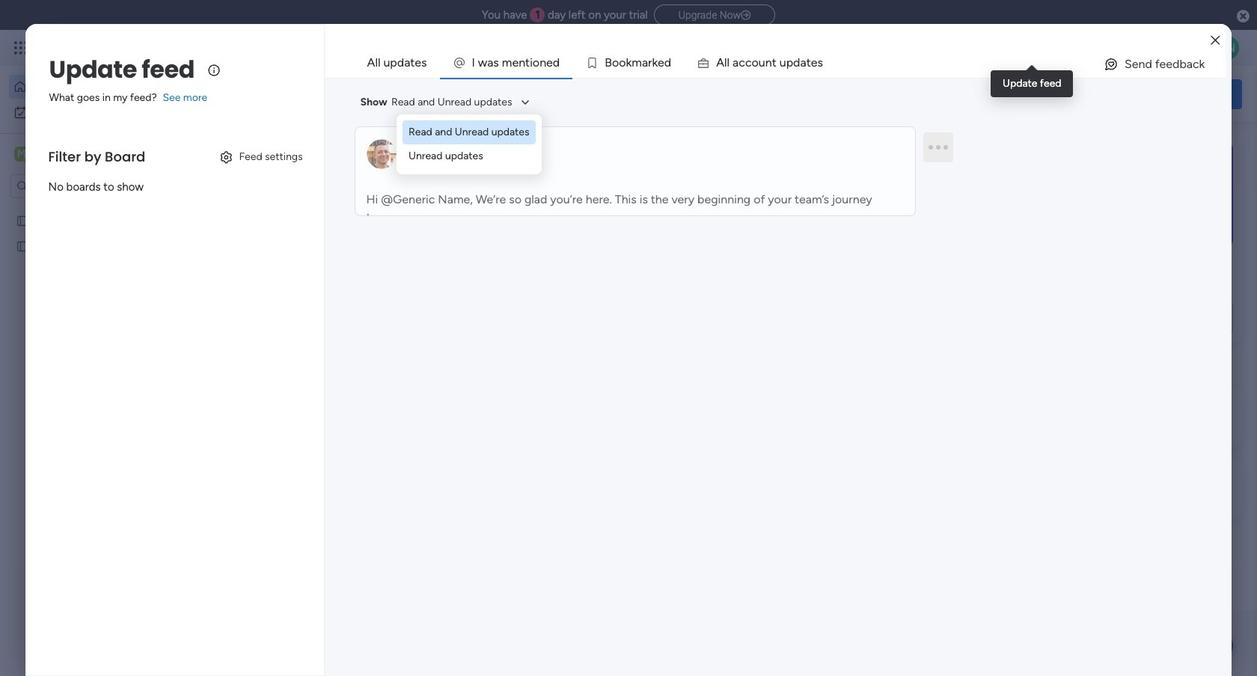 Task type: vqa. For each thing, say whether or not it's contained in the screenshot.
v2 bolt switch icon
no



Task type: locate. For each thing, give the bounding box(es) containing it.
quick search results list box
[[231, 170, 982, 368]]

search everything image
[[1127, 40, 1142, 55]]

2 vertical spatial option
[[0, 207, 191, 210]]

Search in workspace field
[[31, 178, 125, 195]]

tab
[[354, 48, 440, 78]]

option
[[9, 75, 182, 99], [9, 100, 182, 124], [0, 207, 191, 210]]

1 public board image from the top
[[16, 213, 30, 228]]

0 vertical spatial public board image
[[16, 213, 30, 228]]

generic name image
[[1215, 36, 1239, 60]]

tab list
[[354, 48, 1226, 78]]

give feedback image
[[1104, 57, 1119, 72]]

dapulse close image
[[1237, 9, 1250, 24]]

v2 user feedback image
[[1030, 86, 1041, 102]]

select product image
[[13, 40, 28, 55]]

close recently visited image
[[231, 152, 249, 170]]

list box
[[0, 205, 191, 461]]

public board image
[[16, 213, 30, 228], [16, 239, 30, 253]]

help center element
[[1018, 459, 1242, 519]]

1 vertical spatial public board image
[[16, 239, 30, 253]]



Task type: describe. For each thing, give the bounding box(es) containing it.
workspace image
[[14, 146, 29, 162]]

workspace selection element
[[14, 145, 125, 165]]

dapulse rightstroke image
[[741, 10, 751, 21]]

0 vertical spatial option
[[9, 75, 182, 99]]

templates image image
[[1031, 143, 1229, 246]]

getting started element
[[1018, 387, 1242, 447]]

help image
[[1160, 40, 1175, 55]]

1 vertical spatial option
[[9, 100, 182, 124]]

close image
[[1211, 35, 1220, 46]]

2 public board image from the top
[[16, 239, 30, 253]]



